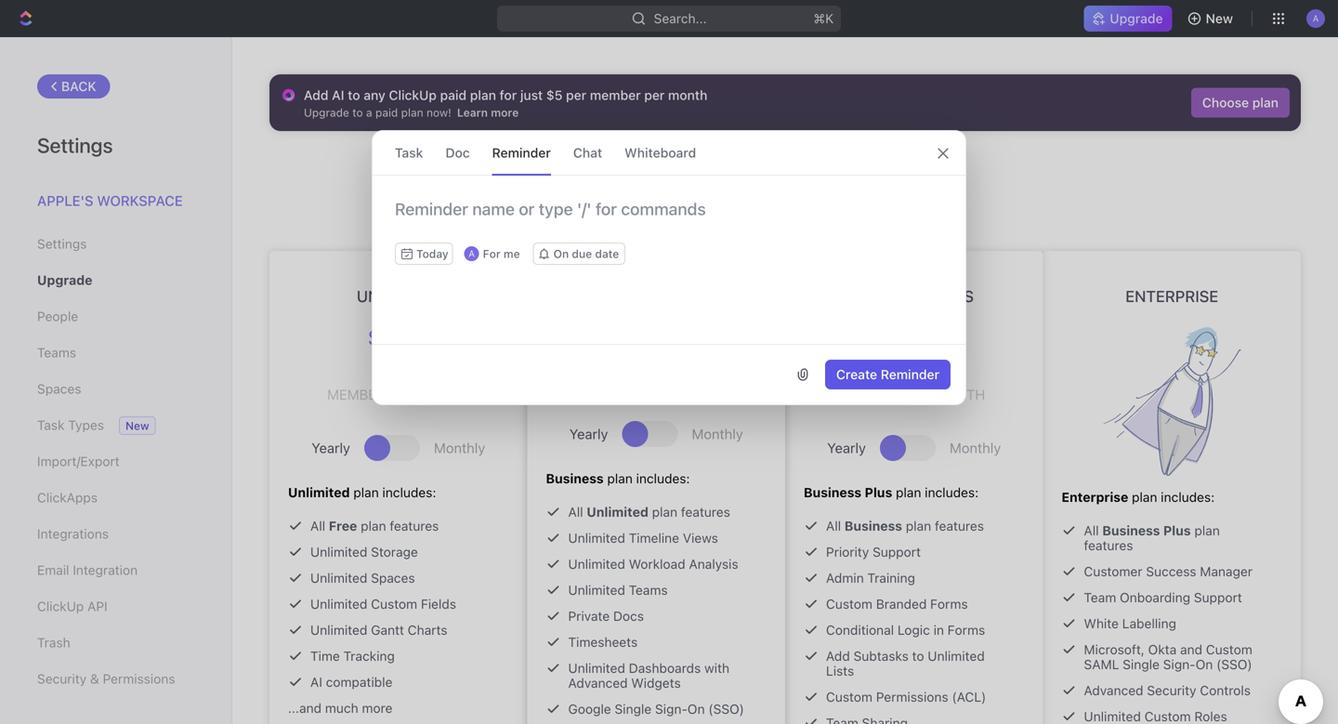 Task type: vqa. For each thing, say whether or not it's contained in the screenshot.
Projects link
no



Task type: locate. For each thing, give the bounding box(es) containing it.
0 horizontal spatial month
[[418, 386, 470, 403]]

1 vertical spatial (sso)
[[709, 702, 745, 717]]

2 $ from the left
[[872, 325, 882, 351]]

includes: up all free plan features
[[383, 485, 436, 500]]

0 vertical spatial to
[[348, 87, 360, 103]]

yearly up business plus plan includes:
[[828, 440, 867, 456]]

advanced
[[569, 676, 628, 691], [1085, 683, 1144, 698]]

business up priority
[[804, 485, 862, 500]]

currently
[[742, 187, 792, 201]]

security down microsoft, okta and custom saml single sign-on (sso)
[[1148, 683, 1197, 698]]

0 horizontal spatial ai
[[311, 675, 323, 690]]

0 horizontal spatial on
[[554, 247, 569, 260]]

all for all unlimited plan features
[[569, 504, 584, 520]]

single inside microsoft, okta and custom saml single sign-on (sso)
[[1123, 657, 1160, 672]]

0 vertical spatial settings
[[37, 133, 113, 157]]

1 horizontal spatial permissions
[[877, 689, 949, 705]]

add inside add subtasks to unlimited lists
[[827, 649, 851, 664]]

plan right choose
[[1253, 95, 1279, 110]]

security left the &
[[37, 671, 87, 687]]

1 vertical spatial on
[[1196, 657, 1214, 672]]

2 horizontal spatial yearly
[[828, 440, 867, 456]]

chat
[[574, 145, 603, 160]]

clickapps
[[37, 490, 98, 505]]

0 horizontal spatial $
[[368, 325, 378, 351]]

enterprise image
[[1104, 327, 1242, 476]]

1 vertical spatial new
[[126, 419, 149, 432]]

0 horizontal spatial member
[[327, 386, 385, 403]]

single
[[1123, 657, 1160, 672], [615, 702, 652, 717]]

1 vertical spatial settings
[[37, 236, 87, 252]]

ai left any
[[332, 87, 345, 103]]

forms up in
[[931, 596, 969, 612]]

workspace up settings link
[[97, 192, 183, 209]]

2 vertical spatial to
[[913, 649, 925, 664]]

plan up manager
[[1195, 523, 1221, 538]]

microsoft,
[[1085, 642, 1145, 657]]

forms
[[931, 596, 969, 612], [948, 623, 986, 638]]

1 horizontal spatial to
[[732, 157, 750, 180]]

12
[[628, 303, 686, 378]]

0 vertical spatial clickup
[[389, 87, 437, 103]]

clickup up the trash
[[37, 599, 84, 614]]

month down create reminder
[[935, 386, 986, 403]]

plus up 19
[[935, 287, 974, 305]]

includes: up all business plus plan features in the right of the page
[[1162, 490, 1215, 505]]

month right 7
[[418, 386, 470, 403]]

settings down apple's
[[37, 236, 87, 252]]

new up choose
[[1207, 11, 1234, 26]]

0 vertical spatial upgrade link
[[1085, 6, 1173, 32]]

1 horizontal spatial add
[[827, 649, 851, 664]]

$ up create reminder
[[872, 325, 882, 351]]

0 horizontal spatial spaces
[[37, 381, 81, 397]]

add down conditional
[[827, 649, 851, 664]]

unlimited inside unlimited dashboards with advanced widgets
[[569, 661, 626, 676]]

training
[[868, 570, 916, 586]]

create reminder
[[837, 367, 940, 382]]

1 horizontal spatial plus
[[935, 287, 974, 305]]

on due date
[[554, 247, 619, 260]]

tracking
[[344, 649, 395, 664]]

unlimited spaces
[[311, 570, 415, 586]]

1 horizontal spatial $
[[872, 325, 882, 351]]

permissions inside the settings element
[[103, 671, 175, 687]]

2 horizontal spatial to
[[913, 649, 925, 664]]

1 horizontal spatial task
[[395, 145, 423, 160]]

1 vertical spatial enterprise
[[1062, 490, 1129, 505]]

a
[[469, 248, 475, 259]]

business for business plus plan includes:
[[804, 485, 862, 500]]

1 vertical spatial single
[[615, 702, 652, 717]]

add left any
[[304, 87, 329, 103]]

0 vertical spatial new
[[1207, 11, 1234, 26]]

teams inside the settings element
[[37, 345, 76, 360]]

0 vertical spatial upgrade
[[1111, 11, 1164, 26]]

enterprise plan includes:
[[1062, 490, 1215, 505]]

priority support
[[827, 544, 921, 560]]

create
[[837, 367, 878, 382]]

unlimited for unlimited gantt charts
[[311, 623, 368, 638]]

upgrade left new button at the top right of page
[[1111, 11, 1164, 26]]

enterprise for enterprise
[[1126, 287, 1219, 305]]

all left free
[[311, 518, 326, 534]]

dashboards
[[629, 661, 701, 676]]

includes: up all unlimited plan features
[[637, 471, 690, 486]]

on inside dropdown button
[[554, 247, 569, 260]]

0 vertical spatial plus
[[935, 287, 974, 305]]

all inside all business plus plan features
[[1085, 523, 1100, 538]]

support
[[873, 544, 921, 560], [1195, 590, 1243, 605]]

unleash
[[754, 157, 823, 180]]

1 vertical spatial clickup
[[37, 599, 84, 614]]

1 vertical spatial spaces
[[371, 570, 415, 586]]

onboarding
[[1121, 590, 1191, 605]]

clickup inside add ai to any clickup paid plan for just $5 per member per month learn more
[[389, 87, 437, 103]]

1 horizontal spatial clickup
[[389, 87, 437, 103]]

to down logic
[[913, 649, 925, 664]]

advanced down saml
[[1085, 683, 1144, 698]]

types
[[68, 418, 104, 433]]

1 horizontal spatial yearly
[[570, 426, 609, 442]]

unlimited for unlimited custom fields
[[311, 596, 368, 612]]

conditional
[[827, 623, 895, 638]]

1 horizontal spatial (sso)
[[1217, 657, 1253, 672]]

1 vertical spatial upgrade link
[[37, 265, 194, 296]]

settings element
[[0, 37, 232, 724]]

task left types
[[37, 418, 65, 433]]

plus
[[935, 287, 974, 305], [865, 485, 893, 500], [1164, 523, 1192, 538]]

features for all free plan features
[[390, 518, 439, 534]]

microsoft, okta and custom saml single sign-on (sso)
[[1085, 642, 1253, 672]]

to up is
[[732, 157, 750, 180]]

features down business plus plan includes:
[[935, 518, 985, 534]]

2 vertical spatial plus
[[1164, 523, 1192, 538]]

plan
[[470, 87, 497, 103], [1253, 95, 1279, 110], [608, 471, 633, 486], [354, 485, 379, 500], [896, 485, 922, 500], [1133, 490, 1158, 505], [652, 504, 678, 520], [361, 518, 386, 534], [906, 518, 932, 534], [1195, 523, 1221, 538]]

0 vertical spatial (sso)
[[1217, 657, 1253, 672]]

0 horizontal spatial security
[[37, 671, 87, 687]]

business up all unlimited plan features
[[546, 471, 604, 486]]

(sso) down with
[[709, 702, 745, 717]]

to inside add ai to any clickup paid plan for just $5 per member per month learn more
[[348, 87, 360, 103]]

unlimited for unlimited plan includes:
[[288, 485, 350, 500]]

0 vertical spatial teams
[[37, 345, 76, 360]]

support down manager
[[1195, 590, 1243, 605]]

yearly up unlimited plan includes: at the bottom
[[312, 440, 350, 456]]

1 vertical spatial plus
[[865, 485, 893, 500]]

1 vertical spatial teams
[[629, 583, 668, 598]]

me
[[504, 247, 520, 260]]

spaces down storage
[[371, 570, 415, 586]]

plan up timeline
[[652, 504, 678, 520]]

unlimited for unlimited storage
[[311, 544, 368, 560]]

2 horizontal spatial on
[[1196, 657, 1214, 672]]

member for 7
[[327, 386, 385, 403]]

all down business plan includes:
[[569, 504, 584, 520]]

$ inside $ 7 member per month
[[368, 325, 378, 351]]

forms right in
[[948, 623, 986, 638]]

unlimited teams
[[569, 583, 668, 598]]

custom permissions (acl)
[[827, 689, 987, 705]]

&
[[90, 671, 99, 687]]

month inside $ 19 member per month
[[935, 386, 986, 403]]

0 horizontal spatial clickup
[[37, 599, 84, 614]]

white labelling
[[1085, 616, 1177, 631]]

storage
[[371, 544, 418, 560]]

2 horizontal spatial member
[[844, 386, 901, 403]]

reminder button
[[492, 131, 551, 175]]

custom right and at the right bottom
[[1207, 642, 1253, 657]]

0 horizontal spatial advanced
[[569, 676, 628, 691]]

search...
[[654, 11, 707, 26]]

trash link
[[37, 627, 194, 659]]

$ 7 member per month
[[327, 317, 470, 403]]

1 horizontal spatial more
[[491, 106, 519, 119]]

0 vertical spatial more
[[491, 106, 519, 119]]

1 horizontal spatial upgrade
[[652, 157, 728, 180]]

today
[[417, 247, 449, 260]]

teams link
[[37, 337, 194, 369]]

1 vertical spatial add
[[827, 649, 851, 664]]

back link
[[37, 74, 110, 99]]

$ 19 member per month
[[844, 317, 986, 403]]

support up training
[[873, 544, 921, 560]]

month for 7
[[418, 386, 470, 403]]

0 horizontal spatial add
[[304, 87, 329, 103]]

1 vertical spatial ai
[[311, 675, 323, 690]]

new up "import/export" link
[[126, 419, 149, 432]]

white
[[1085, 616, 1120, 631]]

$ left 7
[[368, 325, 378, 351]]

0 vertical spatial spaces
[[37, 381, 81, 397]]

teams down the "people"
[[37, 345, 76, 360]]

sign- inside microsoft, okta and custom saml single sign-on (sso)
[[1164, 657, 1196, 672]]

month up whiteboard
[[669, 87, 708, 103]]

single down widgets
[[615, 702, 652, 717]]

upgrade up your
[[652, 157, 728, 180]]

0 vertical spatial task
[[395, 145, 423, 160]]

unlimited custom fields
[[311, 596, 457, 612]]

yearly
[[570, 426, 609, 442], [312, 440, 350, 456], [828, 440, 867, 456]]

0 vertical spatial on
[[554, 247, 569, 260]]

$ inside $ 19 member per month
[[872, 325, 882, 351]]

0 horizontal spatial single
[[615, 702, 652, 717]]

all for all business plus plan features
[[1085, 523, 1100, 538]]

member inside $ 19 member per month
[[844, 386, 901, 403]]

0 horizontal spatial task
[[37, 418, 65, 433]]

(sso) inside microsoft, okta and custom saml single sign-on (sso)
[[1217, 657, 1253, 672]]

plan up learn
[[470, 87, 497, 103]]

add subtasks to unlimited lists
[[827, 649, 985, 679]]

on down with
[[688, 702, 705, 717]]

month inside $ 7 member per month
[[418, 386, 470, 403]]

sign- up the advanced security controls
[[1164, 657, 1196, 672]]

1 vertical spatial forms
[[948, 623, 986, 638]]

permissions down trash link
[[103, 671, 175, 687]]

features up views
[[681, 504, 731, 520]]

plan inside all business plus plan features
[[1195, 523, 1221, 538]]

0 horizontal spatial sign-
[[655, 702, 688, 717]]

1 $ from the left
[[368, 325, 378, 351]]

business plus
[[855, 287, 974, 305]]

1 horizontal spatial ai
[[332, 87, 345, 103]]

0 horizontal spatial upgrade link
[[37, 265, 194, 296]]

2 horizontal spatial upgrade
[[1111, 11, 1164, 26]]

1 vertical spatial sign-
[[655, 702, 688, 717]]

0 horizontal spatial teams
[[37, 345, 76, 360]]

timesheets
[[569, 635, 638, 650]]

1 horizontal spatial single
[[1123, 657, 1160, 672]]

reminder down add ai to any clickup paid plan for just $5 per member per month learn more
[[492, 145, 551, 160]]

everything
[[827, 157, 920, 180]]

more down for
[[491, 106, 519, 119]]

(sso) up 'controls'
[[1217, 657, 1253, 672]]

1 horizontal spatial reminder
[[881, 367, 940, 382]]

settings up apple's
[[37, 133, 113, 157]]

add for add ai to any clickup paid plan for just $5 per member per month learn more
[[304, 87, 329, 103]]

2 horizontal spatial month
[[935, 386, 986, 403]]

sign-
[[1164, 657, 1196, 672], [655, 702, 688, 717]]

0 vertical spatial single
[[1123, 657, 1160, 672]]

0 horizontal spatial workspace
[[97, 192, 183, 209]]

all up customer
[[1085, 523, 1100, 538]]

workspace inside upgrade to unleash everything your workspace is currently on the
[[664, 187, 726, 201]]

plan up all business plus plan features in the right of the page
[[1133, 490, 1158, 505]]

free
[[329, 518, 357, 534]]

with
[[705, 661, 730, 676]]

1 vertical spatial reminder
[[881, 367, 940, 382]]

plus up 'all business plan features'
[[865, 485, 893, 500]]

upgrade link
[[1085, 6, 1173, 32], [37, 265, 194, 296]]

enterprise
[[1126, 287, 1219, 305], [1062, 490, 1129, 505]]

unlimited for unlimited
[[357, 287, 440, 305]]

0 horizontal spatial more
[[362, 701, 393, 716]]

clickup api
[[37, 599, 108, 614]]

dialog
[[372, 130, 967, 405]]

features up storage
[[390, 518, 439, 534]]

1 vertical spatial to
[[732, 157, 750, 180]]

1 vertical spatial more
[[362, 701, 393, 716]]

0 horizontal spatial upgrade
[[37, 272, 92, 288]]

workspace left is
[[664, 187, 726, 201]]

task for task
[[395, 145, 423, 160]]

sign- down widgets
[[655, 702, 688, 717]]

upgrade inside the settings element
[[37, 272, 92, 288]]

per
[[566, 87, 587, 103], [645, 87, 665, 103], [389, 386, 415, 403], [905, 386, 931, 403]]

unlimited
[[357, 287, 440, 305], [288, 485, 350, 500], [587, 504, 649, 520], [569, 530, 626, 546], [311, 544, 368, 560], [569, 557, 626, 572], [311, 570, 368, 586], [569, 583, 626, 598], [311, 596, 368, 612], [311, 623, 368, 638], [928, 649, 985, 664], [569, 661, 626, 676]]

task left doc
[[395, 145, 423, 160]]

on up 'controls'
[[1196, 657, 1214, 672]]

0 vertical spatial enterprise
[[1126, 287, 1219, 305]]

business for business plus
[[855, 287, 931, 305]]

1 vertical spatial upgrade
[[652, 157, 728, 180]]

business up 19
[[855, 287, 931, 305]]

1 vertical spatial support
[[1195, 590, 1243, 605]]

spaces up task types
[[37, 381, 81, 397]]

yearly for 19
[[828, 440, 867, 456]]

okta
[[1149, 642, 1177, 657]]

0 horizontal spatial to
[[348, 87, 360, 103]]

upgrade link left new button at the top right of page
[[1085, 6, 1173, 32]]

single up the advanced security controls
[[1123, 657, 1160, 672]]

workspace
[[664, 187, 726, 201], [97, 192, 183, 209]]

upgrade up the "people"
[[37, 272, 92, 288]]

2 vertical spatial upgrade
[[37, 272, 92, 288]]

spaces link
[[37, 373, 194, 405]]

add inside add ai to any clickup paid plan for just $5 per member per month learn more
[[304, 87, 329, 103]]

member inside $ 7 member per month
[[327, 386, 385, 403]]

teams down unlimited workload analysis
[[629, 583, 668, 598]]

permissions down add subtasks to unlimited lists
[[877, 689, 949, 705]]

member
[[590, 87, 641, 103], [327, 386, 385, 403], [844, 386, 901, 403]]

plan up 'all business plan features'
[[896, 485, 922, 500]]

to left any
[[348, 87, 360, 103]]

0 horizontal spatial yearly
[[312, 440, 350, 456]]

1 horizontal spatial month
[[669, 87, 708, 103]]

0 horizontal spatial support
[[873, 544, 921, 560]]

clickup
[[389, 87, 437, 103], [37, 599, 84, 614]]

2 vertical spatial on
[[688, 702, 705, 717]]

advanced up google
[[569, 676, 628, 691]]

0 vertical spatial add
[[304, 87, 329, 103]]

reminder right create
[[881, 367, 940, 382]]

logic
[[898, 623, 931, 638]]

upgrade link down settings link
[[37, 265, 194, 296]]

yearly up business plan includes:
[[570, 426, 609, 442]]

apple's workspace
[[37, 192, 183, 209]]

upgrade inside upgrade to unleash everything your workspace is currently on the
[[652, 157, 728, 180]]

2 horizontal spatial plus
[[1164, 523, 1192, 538]]

email
[[37, 563, 69, 578]]

1 horizontal spatial sign-
[[1164, 657, 1196, 672]]

more down compatible
[[362, 701, 393, 716]]

0 horizontal spatial permissions
[[103, 671, 175, 687]]

0 vertical spatial permissions
[[103, 671, 175, 687]]

to inside add subtasks to unlimited lists
[[913, 649, 925, 664]]

upgrade
[[1111, 11, 1164, 26], [652, 157, 728, 180], [37, 272, 92, 288]]

task inside dialog
[[395, 145, 423, 160]]

spaces inside the settings element
[[37, 381, 81, 397]]

ai down "time"
[[311, 675, 323, 690]]

1 horizontal spatial new
[[1207, 11, 1234, 26]]

on left due
[[554, 247, 569, 260]]

spaces
[[37, 381, 81, 397], [371, 570, 415, 586]]

0 vertical spatial reminder
[[492, 145, 551, 160]]

features up customer
[[1085, 538, 1134, 553]]

chat button
[[574, 131, 603, 175]]

clickup right any
[[389, 87, 437, 103]]

to inside upgrade to unleash everything your workspace is currently on the
[[732, 157, 750, 180]]

business down "enterprise plan includes:"
[[1103, 523, 1161, 538]]

task inside the settings element
[[37, 418, 65, 433]]

0 horizontal spatial (sso)
[[709, 702, 745, 717]]

includes: for business plan includes:
[[637, 471, 690, 486]]

a for me
[[469, 247, 520, 260]]

plus up success at bottom
[[1164, 523, 1192, 538]]

0 vertical spatial ai
[[332, 87, 345, 103]]

all up priority
[[827, 518, 842, 534]]

choose
[[1203, 95, 1250, 110]]

1 horizontal spatial member
[[590, 87, 641, 103]]

custom up gantt
[[371, 596, 418, 612]]

1 horizontal spatial on
[[688, 702, 705, 717]]

1 vertical spatial task
[[37, 418, 65, 433]]

is
[[730, 187, 739, 201]]



Task type: describe. For each thing, give the bounding box(es) containing it.
unlimited storage
[[311, 544, 418, 560]]

on
[[796, 187, 810, 201]]

saml
[[1085, 657, 1120, 672]]

unlimited gantt charts
[[311, 623, 448, 638]]

admin
[[827, 570, 864, 586]]

add for add subtasks to unlimited lists
[[827, 649, 851, 664]]

import/export link
[[37, 446, 194, 477]]

add ai to any clickup paid plan for just $5 per member per month learn more
[[304, 87, 708, 119]]

1 horizontal spatial support
[[1195, 590, 1243, 605]]

all for all business plan features
[[827, 518, 842, 534]]

unlimited for unlimited workload analysis
[[569, 557, 626, 572]]

...and
[[288, 701, 322, 716]]

timeline
[[629, 530, 680, 546]]

new inside the settings element
[[126, 419, 149, 432]]

compatible
[[326, 675, 393, 690]]

branded
[[877, 596, 927, 612]]

7
[[383, 317, 414, 391]]

yearly for 7
[[312, 440, 350, 456]]

private
[[569, 609, 610, 624]]

1 settings from the top
[[37, 133, 113, 157]]

custom inside microsoft, okta and custom saml single sign-on (sso)
[[1207, 642, 1253, 657]]

more inside add ai to any clickup paid plan for just $5 per member per month learn more
[[491, 106, 519, 119]]

1 horizontal spatial upgrade link
[[1085, 6, 1173, 32]]

plus for business plus plan includes:
[[865, 485, 893, 500]]

1 horizontal spatial advanced
[[1085, 683, 1144, 698]]

plan inside add ai to any clickup paid plan for just $5 per member per month learn more
[[470, 87, 497, 103]]

today button
[[395, 243, 453, 265]]

⌘k
[[814, 11, 834, 26]]

custom down admin
[[827, 596, 873, 612]]

new inside button
[[1207, 11, 1234, 26]]

choose plan
[[1203, 95, 1279, 110]]

security & permissions
[[37, 671, 175, 687]]

the
[[813, 187, 831, 201]]

integrations link
[[37, 518, 194, 550]]

$ for 7
[[368, 325, 378, 351]]

0 vertical spatial forms
[[931, 596, 969, 612]]

security & permissions link
[[37, 663, 194, 695]]

member inside add ai to any clickup paid plan for just $5 per member per month learn more
[[590, 87, 641, 103]]

custom branded forms
[[827, 596, 969, 612]]

for
[[483, 247, 501, 260]]

in
[[934, 623, 945, 638]]

team
[[1085, 590, 1117, 605]]

plan down business plus plan includes:
[[906, 518, 932, 534]]

1 horizontal spatial teams
[[629, 583, 668, 598]]

unlimited workload analysis
[[569, 557, 739, 572]]

(acl)
[[953, 689, 987, 705]]

email integration
[[37, 563, 138, 578]]

unlimited for unlimited teams
[[569, 583, 626, 598]]

security inside the settings element
[[37, 671, 87, 687]]

private docs
[[569, 609, 644, 624]]

google
[[569, 702, 612, 717]]

trash
[[37, 635, 70, 650]]

includes: for enterprise plan includes:
[[1162, 490, 1215, 505]]

plan up all free plan features
[[354, 485, 379, 500]]

2 settings from the top
[[37, 236, 87, 252]]

labelling
[[1123, 616, 1177, 631]]

business inside all business plus plan features
[[1103, 523, 1161, 538]]

reminder inside button
[[881, 367, 940, 382]]

integrations
[[37, 526, 109, 542]]

plus inside all business plus plan features
[[1164, 523, 1192, 538]]

features for all business plan features
[[935, 518, 985, 534]]

new button
[[1181, 4, 1245, 33]]

advanced security controls
[[1085, 683, 1252, 698]]

unlimited for unlimited dashboards with advanced widgets
[[569, 661, 626, 676]]

custom down lists
[[827, 689, 873, 705]]

per inside $ 7 member per month
[[389, 386, 415, 403]]

advanced inside unlimited dashboards with advanced widgets
[[569, 676, 628, 691]]

task for task types
[[37, 418, 65, 433]]

business plan includes:
[[546, 471, 690, 486]]

workspace inside the settings element
[[97, 192, 183, 209]]

your
[[635, 187, 660, 201]]

ai inside add ai to any clickup paid plan for just $5 per member per month learn more
[[332, 87, 345, 103]]

any
[[364, 87, 386, 103]]

$5
[[547, 87, 563, 103]]

time tracking
[[311, 649, 395, 664]]

clickup api link
[[37, 591, 194, 623]]

business up priority support
[[845, 518, 903, 534]]

back
[[61, 79, 96, 94]]

google single sign-on (sso)
[[569, 702, 745, 717]]

Reminder na﻿me or type '/' for commands text field
[[373, 198, 966, 243]]

charts
[[408, 623, 448, 638]]

lists
[[827, 663, 855, 679]]

and
[[1181, 642, 1203, 657]]

1 horizontal spatial security
[[1148, 683, 1197, 698]]

member for 19
[[844, 386, 901, 403]]

to for add subtasks to unlimited lists
[[913, 649, 925, 664]]

month inside add ai to any clickup paid plan for just $5 per member per month learn more
[[669, 87, 708, 103]]

doc button
[[446, 131, 470, 175]]

gantt
[[371, 623, 404, 638]]

plan up all unlimited plan features
[[608, 471, 633, 486]]

dialog containing task
[[372, 130, 967, 405]]

unlimited inside add subtasks to unlimited lists
[[928, 649, 985, 664]]

ai compatible
[[311, 675, 393, 690]]

choose plan link
[[1192, 88, 1291, 118]]

1 horizontal spatial spaces
[[371, 570, 415, 586]]

19
[[884, 317, 945, 391]]

docs
[[614, 609, 644, 624]]

month for 19
[[935, 386, 986, 403]]

features inside all business plus plan features
[[1085, 538, 1134, 553]]

apple's
[[37, 192, 93, 209]]

includes: up 'all business plan features'
[[925, 485, 979, 500]]

includes: for unlimited plan includes:
[[383, 485, 436, 500]]

time
[[311, 649, 340, 664]]

features for all unlimited plan features
[[681, 504, 731, 520]]

clickapps link
[[37, 482, 194, 514]]

people link
[[37, 301, 194, 332]]

widgets
[[632, 676, 681, 691]]

$ for 19
[[872, 325, 882, 351]]

unlimited for unlimited timeline views
[[569, 530, 626, 546]]

unlimited dashboards with advanced widgets
[[569, 661, 730, 691]]

all for all free plan features
[[311, 518, 326, 534]]

...and much more
[[288, 701, 393, 716]]

to for add ai to any clickup paid plan for just $5 per member per month learn more
[[348, 87, 360, 103]]

on inside microsoft, okta and custom saml single sign-on (sso)
[[1196, 657, 1214, 672]]

paid
[[440, 87, 467, 103]]

task button
[[395, 131, 423, 175]]

plan inside choose plan link
[[1253, 95, 1279, 110]]

success
[[1147, 564, 1197, 579]]

all business plus plan features
[[1085, 523, 1221, 553]]

whiteboard
[[625, 145, 697, 160]]

all business plan features
[[827, 518, 985, 534]]

unlimited for unlimited spaces
[[311, 570, 368, 586]]

clickup inside the settings element
[[37, 599, 84, 614]]

business for business plan includes:
[[546, 471, 604, 486]]

unlimited plan includes:
[[288, 485, 436, 500]]

per inside $ 19 member per month
[[905, 386, 931, 403]]

analysis
[[689, 557, 739, 572]]

1 vertical spatial permissions
[[877, 689, 949, 705]]

upgrade to unleash everything your workspace is currently on the
[[635, 157, 920, 201]]

task types
[[37, 418, 104, 433]]

create reminder button
[[826, 360, 951, 390]]

plan up unlimited storage
[[361, 518, 386, 534]]

learn
[[457, 106, 488, 119]]

enterprise for enterprise plan includes:
[[1062, 490, 1129, 505]]

plus for business plus
[[935, 287, 974, 305]]

for
[[500, 87, 517, 103]]

import/export
[[37, 454, 120, 469]]

whiteboard button
[[625, 131, 697, 175]]

doc
[[446, 145, 470, 160]]



